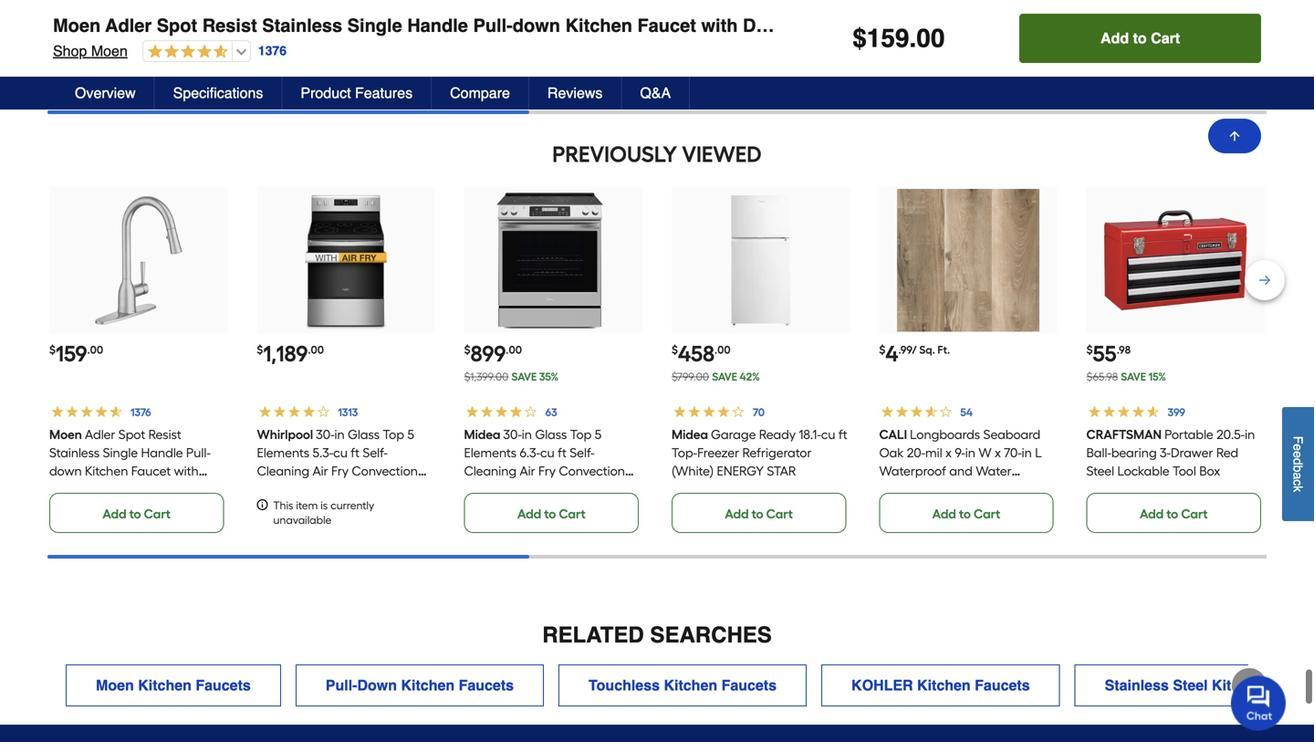 Task type: locate. For each thing, give the bounding box(es) containing it.
0 horizontal spatial oven
[[257, 482, 288, 497]]

kitchen
[[566, 15, 633, 36], [85, 463, 128, 479], [138, 677, 192, 694], [401, 677, 455, 694], [664, 677, 718, 694], [917, 677, 971, 694], [1212, 677, 1266, 694]]

cu inside 30-in glass top 5 elements 6.3-cu ft self- cleaning air fry convection oven slide-in smart electric range (stainless steel)
[[541, 445, 555, 461]]

0 horizontal spatial glass
[[348, 427, 380, 442]]

shop
[[53, 42, 87, 59]]

0 horizontal spatial cleaning
[[257, 463, 309, 479]]

0 horizontal spatial single
[[103, 445, 138, 461]]

6 add to cart list item from the left
[[1087, 0, 1265, 89]]

2 range from the left
[[464, 500, 502, 515]]

cart inside 55 list item
[[1182, 506, 1208, 522]]

18.1-
[[799, 427, 821, 442]]

0 vertical spatial down
[[513, 15, 560, 36]]

2 save from the left
[[712, 370, 737, 384]]

add for 899 list item
[[518, 506, 541, 522]]

2 horizontal spatial ft
[[839, 427, 848, 442]]

$ inside $ 4 .99/ sq. ft.
[[879, 343, 886, 357]]

add for fourth add to cart list item from right
[[518, 62, 541, 77]]

product features
[[301, 84, 413, 101]]

save inside 899 list item
[[512, 370, 537, 384]]

5 for 30-in glass top 5 elements 6.3-cu ft self- cleaning air fry convection oven slide-in smart electric range (stainless steel)
[[595, 427, 602, 442]]

moen adler spot resist stainless single handle pull-down kitchen faucet with deck plate image
[[67, 189, 210, 332]]

elements left 6.3-
[[464, 445, 517, 461]]

save inside the 458 list item
[[712, 370, 737, 384]]

self- inside 30-in glass top 5 elements 5.3-cu ft self- cleaning air fry convection oven freestanding electric range (fingerprint resistant stainless steel)
[[363, 445, 388, 461]]

plate
[[792, 15, 835, 36], [81, 482, 111, 497]]

moen for moen
[[49, 427, 82, 442]]

add to cart inside 55 list item
[[1140, 506, 1208, 522]]

seaboard
[[983, 427, 1041, 442]]

steel) inside 30-in glass top 5 elements 5.3-cu ft self- cleaning air fry convection oven freestanding electric range (fingerprint resistant stainless steel)
[[310, 518, 342, 534]]

in left f
[[1245, 427, 1256, 442]]

159 inside "list item"
[[56, 341, 87, 367]]

0 horizontal spatial save
[[512, 370, 537, 384]]

30- inside 30-in glass top 5 elements 6.3-cu ft self- cleaning air fry convection oven slide-in smart electric range (stainless steel)
[[504, 427, 522, 442]]

20-
[[907, 445, 925, 461]]

electric right smart
[[582, 482, 624, 497]]

0 horizontal spatial electric
[[370, 482, 412, 497]]

0 horizontal spatial plate
[[81, 482, 111, 497]]

1 vertical spatial spot
[[118, 427, 145, 442]]

self- inside 30-in glass top 5 elements 6.3-cu ft self- cleaning air fry convection oven slide-in smart electric range (stainless steel)
[[570, 445, 595, 461]]

1 vertical spatial pull-
[[186, 445, 211, 461]]

2 oven from the left
[[464, 482, 495, 497]]

midea 30-in glass top 5 elements 6.3-cu ft self-cleaning air fry convection oven slide-in smart electric range (stainless steel) image
[[482, 189, 625, 332]]

add to cart for 6th add to cart list item from the right
[[103, 62, 171, 77]]

self- right 5.3-
[[363, 445, 388, 461]]

top for 30-in glass top 5 elements 5.3-cu ft self- cleaning air fry convection oven freestanding electric range (fingerprint resistant stainless steel)
[[383, 427, 404, 442]]

1 vertical spatial handle
[[141, 445, 183, 461]]

1 electric from the left
[[370, 482, 412, 497]]

0 horizontal spatial elements
[[257, 445, 309, 461]]

cu inside 'garage ready 18.1-cu ft top-freezer refrigerator (white) energy star'
[[821, 427, 836, 442]]

add to cart link inside the 458 list item
[[672, 493, 846, 533]]

add to cart inside 4 "list item"
[[933, 506, 1001, 522]]

2 5 from the left
[[595, 427, 602, 442]]

steel
[[1173, 677, 1208, 694]]

save inside 55 list item
[[1121, 370, 1146, 384]]

3 save from the left
[[1121, 370, 1146, 384]]

kitchen inside 'link'
[[664, 677, 718, 694]]

electric
[[370, 482, 412, 497], [582, 482, 624, 497]]

0 horizontal spatial faucet
[[131, 463, 171, 479]]

0 vertical spatial spot
[[157, 15, 197, 36]]

single
[[347, 15, 402, 36], [103, 445, 138, 461]]

1 horizontal spatial cleaning
[[464, 463, 517, 479]]

ft right 18.1-
[[839, 427, 848, 442]]

3 .00 from the left
[[506, 343, 522, 357]]

range left the item
[[257, 500, 295, 515]]

0 horizontal spatial spot
[[118, 427, 145, 442]]

e up b
[[1291, 451, 1306, 458]]

oven up this
[[257, 482, 288, 497]]

$ inside $ 458 .00
[[672, 343, 678, 357]]

add inside 899 list item
[[518, 506, 541, 522]]

add to cart link for fourth add to cart list item
[[672, 49, 846, 89]]

cart inside 159 "list item"
[[144, 506, 171, 522]]

1 horizontal spatial electric
[[582, 482, 624, 497]]

portable
[[1165, 427, 1214, 442]]

moen inside 159 "list item"
[[49, 427, 82, 442]]

features
[[355, 84, 413, 101]]

add inside 55 list item
[[1140, 506, 1164, 522]]

1 horizontal spatial handle
[[407, 15, 468, 36]]

to
[[1133, 30, 1147, 47], [129, 62, 141, 77], [337, 62, 349, 77], [544, 62, 556, 77], [752, 62, 764, 77], [959, 62, 971, 77], [1167, 62, 1179, 77], [129, 506, 141, 522], [544, 506, 556, 522], [752, 506, 764, 522], [959, 506, 971, 522], [1167, 506, 1179, 522]]

2 self- from the left
[[570, 445, 595, 461]]

touchless kitchen faucets
[[589, 677, 777, 694]]

add to cart inside 899 list item
[[518, 506, 586, 522]]

1 horizontal spatial top
[[570, 427, 592, 442]]

steel) for (stainless
[[562, 500, 594, 515]]

0 horizontal spatial self-
[[363, 445, 388, 461]]

add to cart link inside 899 list item
[[464, 493, 639, 533]]

luxury
[[1005, 482, 1043, 497]]

.00
[[87, 343, 103, 357], [308, 343, 324, 357], [506, 343, 522, 357], [715, 343, 731, 357]]

x right w
[[995, 445, 1001, 461]]

0 vertical spatial steel)
[[562, 500, 594, 515]]

in right whirlpool
[[334, 427, 345, 442]]

resistant
[[879, 482, 932, 497], [368, 500, 420, 515]]

fry inside 30-in glass top 5 elements 6.3-cu ft self- cleaning air fry convection oven slide-in smart electric range (stainless steel)
[[539, 463, 556, 479]]

d
[[1291, 458, 1306, 465]]

add to cart link for 4 "list item"
[[879, 493, 1054, 533]]

(26.62-
[[994, 500, 1031, 515]]

add to cart for fourth add to cart list item
[[725, 62, 793, 77]]

2 horizontal spatial save
[[1121, 370, 1146, 384]]

save for 55
[[1121, 370, 1146, 384]]

add to cart for second add to cart list item from the left
[[310, 62, 378, 77]]

0 horizontal spatial down
[[49, 463, 82, 479]]

0 vertical spatial single
[[347, 15, 402, 36]]

air inside 30-in glass top 5 elements 5.3-cu ft self- cleaning air fry convection oven freestanding electric range (fingerprint resistant stainless steel)
[[312, 463, 328, 479]]

glass for 5.3-
[[348, 427, 380, 442]]

faucet inside adler spot resist stainless single handle pull- down kitchen faucet with deck plate
[[131, 463, 171, 479]]

kohler kitchen faucets
[[852, 677, 1030, 694]]

0 horizontal spatial x
[[946, 445, 952, 461]]

air for 6.3-
[[520, 463, 536, 479]]

3 add to cart list item from the left
[[464, 0, 643, 89]]

oven inside 30-in glass top 5 elements 5.3-cu ft self- cleaning air fry convection oven freestanding electric range (fingerprint resistant stainless steel)
[[257, 482, 288, 497]]

1 fry from the left
[[331, 463, 349, 479]]

0 vertical spatial with
[[702, 15, 738, 36]]

1 horizontal spatial ft
[[558, 445, 567, 461]]

cleaning for freestanding
[[257, 463, 309, 479]]

2 cleaning from the left
[[464, 463, 517, 479]]

.00 inside '$ 899 .00'
[[506, 343, 522, 357]]

related
[[542, 623, 644, 648]]

0 horizontal spatial convection
[[352, 463, 418, 479]]

save left 35% in the left of the page
[[512, 370, 537, 384]]

convection up smart
[[559, 463, 625, 479]]

add inside the 458 list item
[[725, 506, 749, 522]]

0 vertical spatial pull-
[[473, 15, 513, 36]]

whirlpool 30-in glass top 5 elements 5.3-cu ft self-cleaning air fry convection oven freestanding electric range (fingerprint resistant stainless steel) image
[[275, 189, 417, 332]]

glass up freestanding on the bottom left of page
[[348, 427, 380, 442]]

interlocking
[[935, 482, 1002, 497]]

0 horizontal spatial 5
[[407, 427, 414, 442]]

save left 15% at right
[[1121, 370, 1146, 384]]

whirlpool
[[257, 427, 313, 442]]

add to cart link for fourth add to cart list item from right
[[464, 49, 639, 89]]

faucets for moen kitchen faucets
[[196, 677, 251, 694]]

0 horizontal spatial handle
[[141, 445, 183, 461]]

refrigerator
[[743, 445, 812, 461]]

$ inside $ 55 .98
[[1087, 343, 1093, 357]]

kohler
[[852, 677, 913, 694]]

faucets for kohler kitchen faucets
[[975, 677, 1030, 694]]

30-
[[316, 427, 334, 442], [504, 427, 522, 442]]

.00 inside $ 458 .00
[[715, 343, 731, 357]]

steel) down smart
[[562, 500, 594, 515]]

adler
[[105, 15, 152, 36], [85, 427, 115, 442]]

2 convection from the left
[[559, 463, 625, 479]]

0 vertical spatial 159
[[867, 24, 910, 53]]

fry inside 30-in glass top 5 elements 5.3-cu ft self- cleaning air fry convection oven freestanding electric range (fingerprint resistant stainless steel)
[[331, 463, 349, 479]]

reviews
[[548, 84, 603, 101]]

resistant down waterproof
[[879, 482, 932, 497]]

in
[[334, 427, 345, 442], [522, 427, 532, 442], [1245, 427, 1256, 442], [965, 445, 976, 461], [1022, 445, 1032, 461], [530, 482, 540, 497]]

1 horizontal spatial deck
[[743, 15, 787, 36]]

air
[[312, 463, 328, 479], [520, 463, 536, 479]]

convection inside 30-in glass top 5 elements 5.3-cu ft self- cleaning air fry convection oven freestanding electric range (fingerprint resistant stainless steel)
[[352, 463, 418, 479]]

product features button
[[282, 77, 432, 110]]

down
[[513, 15, 560, 36], [49, 463, 82, 479], [357, 677, 397, 694]]

to inside 899 list item
[[544, 506, 556, 522]]

1 horizontal spatial x
[[995, 445, 1001, 461]]

glass inside 30-in glass top 5 elements 6.3-cu ft self- cleaning air fry convection oven slide-in smart electric range (stainless steel)
[[535, 427, 567, 442]]

0 horizontal spatial cu
[[333, 445, 348, 461]]

2 horizontal spatial faucet
[[1270, 677, 1314, 694]]

midea down the $1,399.00
[[464, 427, 501, 442]]

oven for slide-
[[464, 482, 495, 497]]

add inside 4 "list item"
[[933, 506, 957, 522]]

arrow right image
[[1241, 677, 1259, 695]]

ft
[[839, 427, 848, 442], [351, 445, 360, 461], [558, 445, 567, 461]]

1 range from the left
[[257, 500, 295, 515]]

2 horizontal spatial cu
[[821, 427, 836, 442]]

2 electric from the left
[[582, 482, 624, 497]]

star
[[767, 463, 796, 479]]

top inside 30-in glass top 5 elements 5.3-cu ft self- cleaning air fry convection oven freestanding electric range (fingerprint resistant stainless steel)
[[383, 427, 404, 442]]

add to cart link inside 55 list item
[[1087, 493, 1262, 533]]

oven left slide-
[[464, 482, 495, 497]]

4 faucets from the left
[[975, 677, 1030, 694]]

save left 42%
[[712, 370, 737, 384]]

1 glass from the left
[[348, 427, 380, 442]]

0 horizontal spatial midea
[[464, 427, 501, 442]]

1 horizontal spatial range
[[464, 500, 502, 515]]

steel) inside 30-in glass top 5 elements 6.3-cu ft self- cleaning air fry convection oven slide-in smart electric range (stainless steel)
[[562, 500, 594, 515]]

2 add to cart list item from the left
[[257, 0, 435, 89]]

add inside 159 "list item"
[[103, 506, 126, 522]]

ft.
[[938, 343, 950, 357]]

1 horizontal spatial down
[[357, 677, 397, 694]]

elements inside 30-in glass top 5 elements 5.3-cu ft self- cleaning air fry convection oven freestanding electric range (fingerprint resistant stainless steel)
[[257, 445, 309, 461]]

air down 6.3-
[[520, 463, 536, 479]]

159
[[867, 24, 910, 53], [56, 341, 87, 367]]

0 horizontal spatial resist
[[148, 427, 181, 442]]

glass
[[348, 427, 380, 442], [535, 427, 567, 442]]

midea for 899
[[464, 427, 501, 442]]

add to cart for sixth add to cart list item from the left
[[1140, 62, 1208, 77]]

1,189 list item
[[257, 187, 435, 534]]

slide-
[[499, 482, 530, 497]]

0 horizontal spatial air
[[312, 463, 328, 479]]

1 vertical spatial deck
[[49, 482, 78, 497]]

1 horizontal spatial oven
[[464, 482, 495, 497]]

0 horizontal spatial 30-
[[316, 427, 334, 442]]

oven
[[257, 482, 288, 497], [464, 482, 495, 497]]

cleaning up slide-
[[464, 463, 517, 479]]

spot inside adler spot resist stainless single handle pull- down kitchen faucet with deck plate
[[118, 427, 145, 442]]

specifications
[[173, 84, 263, 101]]

convection up currently
[[352, 463, 418, 479]]

k
[[1291, 486, 1306, 492]]

1 vertical spatial resistant
[[368, 500, 420, 515]]

spot
[[157, 15, 197, 36], [118, 427, 145, 442]]

air down 5.3-
[[312, 463, 328, 479]]

$ inside '$ 899 .00'
[[464, 343, 471, 357]]

$1,399.00
[[464, 370, 509, 384]]

1 .00 from the left
[[87, 343, 103, 357]]

q&a
[[640, 84, 671, 101]]

ball-
[[1087, 445, 1112, 461]]

1 air from the left
[[312, 463, 328, 479]]

1 vertical spatial faucet
[[131, 463, 171, 479]]

glass inside 30-in glass top 5 elements 5.3-cu ft self- cleaning air fry convection oven freestanding electric range (fingerprint resistant stainless steel)
[[348, 427, 380, 442]]

ft inside 30-in glass top 5 elements 5.3-cu ft self- cleaning air fry convection oven freestanding electric range (fingerprint resistant stainless steel)
[[351, 445, 360, 461]]

save for 458
[[712, 370, 737, 384]]

ft right 5.3-
[[351, 445, 360, 461]]

cu up freestanding on the bottom left of page
[[333, 445, 348, 461]]

adler up shop moen
[[105, 15, 152, 36]]

1 self- from the left
[[363, 445, 388, 461]]

is
[[321, 499, 328, 512]]

add to cart inside 159 "list item"
[[103, 506, 171, 522]]

in up (stainless
[[530, 482, 540, 497]]

cu
[[821, 427, 836, 442], [333, 445, 348, 461], [541, 445, 555, 461]]

add to cart link inside 159 "list item"
[[49, 493, 224, 533]]

1 5 from the left
[[407, 427, 414, 442]]

cu up smart
[[541, 445, 555, 461]]

add for fifth add to cart list item
[[933, 62, 957, 77]]

1 vertical spatial single
[[103, 445, 138, 461]]

0 vertical spatial plate
[[792, 15, 835, 36]]

0 vertical spatial handle
[[407, 15, 468, 36]]

.00 for 458
[[715, 343, 731, 357]]

cleaning inside 30-in glass top 5 elements 6.3-cu ft self- cleaning air fry convection oven slide-in smart electric range (stainless steel)
[[464, 463, 517, 479]]

resistant right (fingerprint
[[368, 500, 420, 515]]

faucets inside 'link'
[[722, 677, 777, 694]]

a
[[1291, 472, 1306, 479]]

1 faucets from the left
[[196, 677, 251, 694]]

$ 899 .00
[[464, 341, 522, 367]]

2 horizontal spatial pull-
[[473, 15, 513, 36]]

add inside button
[[1101, 30, 1129, 47]]

159 for .00
[[56, 341, 87, 367]]

cu right ready
[[821, 427, 836, 442]]

.00 inside $ 159 .00
[[87, 343, 103, 357]]

ft inside 30-in glass top 5 elements 6.3-cu ft self- cleaning air fry convection oven slide-in smart electric range (stainless steel)
[[558, 445, 567, 461]]

sq
[[1031, 500, 1045, 515]]

add to cart for fifth add to cart list item
[[933, 62, 1001, 77]]

1 horizontal spatial air
[[520, 463, 536, 479]]

1 cleaning from the left
[[257, 463, 309, 479]]

1 horizontal spatial elements
[[464, 445, 517, 461]]

2 midea from the left
[[672, 427, 708, 442]]

moen for moen adler spot resist stainless single handle pull-down kitchen faucet with deck plate
[[53, 15, 101, 36]]

0 vertical spatial resistant
[[879, 482, 932, 497]]

899
[[471, 341, 506, 367]]

fry up smart
[[539, 463, 556, 479]]

save for 899
[[512, 370, 537, 384]]

1 horizontal spatial steel)
[[562, 500, 594, 515]]

add to cart for 899 list item
[[518, 506, 586, 522]]

0 horizontal spatial with
[[174, 463, 199, 479]]

5
[[407, 427, 414, 442], [595, 427, 602, 442]]

cleaning inside 30-in glass top 5 elements 5.3-cu ft self- cleaning air fry convection oven freestanding electric range (fingerprint resistant stainless steel)
[[257, 463, 309, 479]]

e up d
[[1291, 444, 1306, 451]]

1 vertical spatial steel)
[[310, 518, 342, 534]]

1 horizontal spatial single
[[347, 15, 402, 36]]

1 horizontal spatial 5
[[595, 427, 602, 442]]

.00 for 1,189
[[308, 343, 324, 357]]

1 vertical spatial adler
[[85, 427, 115, 442]]

1 horizontal spatial self-
[[570, 445, 595, 461]]

$ for $ 899 .00
[[464, 343, 471, 357]]

to inside the 458 list item
[[752, 506, 764, 522]]

5.3-
[[312, 445, 333, 461]]

top inside 30-in glass top 5 elements 6.3-cu ft self- cleaning air fry convection oven slide-in smart electric range (stainless steel)
[[570, 427, 592, 442]]

range down slide-
[[464, 500, 502, 515]]

resistant inside longboards seaboard oak 20-mil x 9-in w x 70-in l waterproof and water resistant interlocking luxury vinyl plank flooring (26.62-sq ft/ carton)
[[879, 482, 932, 497]]

$ inside $ 1,189 .00
[[257, 343, 263, 357]]

2 glass from the left
[[535, 427, 567, 442]]

.99/
[[899, 343, 917, 357]]

$ for $ 159 . 00
[[853, 24, 867, 53]]

add for sixth add to cart list item from the left
[[1140, 62, 1164, 77]]

4 .00 from the left
[[715, 343, 731, 357]]

faucet
[[638, 15, 696, 36], [131, 463, 171, 479], [1270, 677, 1314, 694]]

to inside 55 list item
[[1167, 506, 1179, 522]]

glass up 6.3-
[[535, 427, 567, 442]]

0 horizontal spatial resistant
[[368, 500, 420, 515]]

add to cart for the 458 list item
[[725, 506, 793, 522]]

add to cart for 159 "list item"
[[103, 506, 171, 522]]

elements down whirlpool
[[257, 445, 309, 461]]

l
[[1035, 445, 1042, 461]]

2 vertical spatial down
[[357, 677, 397, 694]]

x left 9-
[[946, 445, 952, 461]]

adler inside adler spot resist stainless single handle pull- down kitchen faucet with deck plate
[[85, 427, 115, 442]]

1 horizontal spatial cu
[[541, 445, 555, 461]]

1 horizontal spatial resistant
[[879, 482, 932, 497]]

with
[[702, 15, 738, 36], [174, 463, 199, 479]]

1 horizontal spatial pull-
[[326, 677, 357, 694]]

1 elements from the left
[[257, 445, 309, 461]]

1 horizontal spatial fry
[[539, 463, 556, 479]]

$ 55 .98
[[1087, 341, 1131, 367]]

5 inside 30-in glass top 5 elements 6.3-cu ft self- cleaning air fry convection oven slide-in smart electric range (stainless steel)
[[595, 427, 602, 442]]

5 inside 30-in glass top 5 elements 5.3-cu ft self- cleaning air fry convection oven freestanding electric range (fingerprint resistant stainless steel)
[[407, 427, 414, 442]]

ready
[[759, 427, 796, 442]]

moen
[[53, 15, 101, 36], [91, 42, 128, 59], [49, 427, 82, 442], [96, 677, 134, 694]]

0 horizontal spatial fry
[[331, 463, 349, 479]]

1 oven from the left
[[257, 482, 288, 497]]

.00 inside $ 1,189 .00
[[308, 343, 324, 357]]

$ inside $ 159 .00
[[49, 343, 56, 357]]

2 air from the left
[[520, 463, 536, 479]]

30- up 5.3-
[[316, 427, 334, 442]]

1 30- from the left
[[316, 427, 334, 442]]

add for 55 list item
[[1140, 506, 1164, 522]]

x
[[946, 445, 952, 461], [995, 445, 1001, 461]]

cu inside 30-in glass top 5 elements 5.3-cu ft self- cleaning air fry convection oven freestanding electric range (fingerprint resistant stainless steel)
[[333, 445, 348, 461]]

1 horizontal spatial faucet
[[638, 15, 696, 36]]

midea inside the 458 list item
[[672, 427, 708, 442]]

f e e d b a c k
[[1291, 436, 1306, 492]]

1 save from the left
[[512, 370, 537, 384]]

2 30- from the left
[[504, 427, 522, 442]]

2 elements from the left
[[464, 445, 517, 461]]

electric up currently
[[370, 482, 412, 497]]

$799.00 save 42%
[[672, 370, 760, 384]]

1 convection from the left
[[352, 463, 418, 479]]

in inside 30-in glass top 5 elements 5.3-cu ft self- cleaning air fry convection oven freestanding electric range (fingerprint resistant stainless steel)
[[334, 427, 345, 442]]

0 horizontal spatial deck
[[49, 482, 78, 497]]

q&a button
[[622, 77, 690, 110]]

midea up top-
[[672, 427, 708, 442]]

0 horizontal spatial steel)
[[310, 518, 342, 534]]

ft right 6.3-
[[558, 445, 567, 461]]

1 vertical spatial down
[[49, 463, 82, 479]]

0 vertical spatial deck
[[743, 15, 787, 36]]

$
[[853, 24, 867, 53], [49, 343, 56, 357], [257, 343, 263, 357], [464, 343, 471, 357], [672, 343, 678, 357], [879, 343, 886, 357], [1087, 343, 1093, 357]]

1 vertical spatial plate
[[81, 482, 111, 497]]

0 horizontal spatial top
[[383, 427, 404, 442]]

midea inside 899 list item
[[464, 427, 501, 442]]

3 faucets from the left
[[722, 677, 777, 694]]

159 for .
[[867, 24, 910, 53]]

1 vertical spatial resist
[[148, 427, 181, 442]]

$ for $ 159 .00
[[49, 343, 56, 357]]

add to cart link inside 4 "list item"
[[879, 493, 1054, 533]]

1 horizontal spatial midea
[[672, 427, 708, 442]]

water
[[976, 463, 1012, 479]]

midea
[[464, 427, 501, 442], [672, 427, 708, 442]]

2 top from the left
[[570, 427, 592, 442]]

cart
[[1151, 30, 1180, 47], [144, 62, 171, 77], [351, 62, 378, 77], [559, 62, 586, 77], [766, 62, 793, 77], [974, 62, 1001, 77], [1182, 62, 1208, 77], [144, 506, 171, 522], [559, 506, 586, 522], [766, 506, 793, 522], [974, 506, 1001, 522], [1182, 506, 1208, 522]]

1 vertical spatial with
[[174, 463, 199, 479]]

steel) down (fingerprint
[[310, 518, 342, 534]]

cleaning up this
[[257, 463, 309, 479]]

2 fry from the left
[[539, 463, 556, 479]]

9-
[[955, 445, 965, 461]]

1 add to cart list item from the left
[[49, 0, 228, 89]]

1 horizontal spatial plate
[[792, 15, 835, 36]]

oven inside 30-in glass top 5 elements 6.3-cu ft self- cleaning air fry convection oven slide-in smart electric range (stainless steel)
[[464, 482, 495, 497]]

cart inside 899 list item
[[559, 506, 586, 522]]

air inside 30-in glass top 5 elements 6.3-cu ft self- cleaning air fry convection oven slide-in smart electric range (stainless steel)
[[520, 463, 536, 479]]

elements inside 30-in glass top 5 elements 6.3-cu ft self- cleaning air fry convection oven slide-in smart electric range (stainless steel)
[[464, 445, 517, 461]]

sq.
[[920, 343, 935, 357]]

1 horizontal spatial with
[[702, 15, 738, 36]]

convection inside 30-in glass top 5 elements 6.3-cu ft self- cleaning air fry convection oven slide-in smart electric range (stainless steel)
[[559, 463, 625, 479]]

1 horizontal spatial resist
[[202, 15, 257, 36]]

cart inside the 458 list item
[[766, 506, 793, 522]]

1 horizontal spatial 30-
[[504, 427, 522, 442]]

1 midea from the left
[[464, 427, 501, 442]]

1 vertical spatial 159
[[56, 341, 87, 367]]

0 horizontal spatial pull-
[[186, 445, 211, 461]]

adler down $ 159 .00
[[85, 427, 115, 442]]

add to cart link for the 458 list item
[[672, 493, 846, 533]]

add to cart inside the 458 list item
[[725, 506, 793, 522]]

55
[[1093, 341, 1117, 367]]

1 horizontal spatial 159
[[867, 24, 910, 53]]

$65.98
[[1087, 370, 1118, 384]]

0 horizontal spatial 159
[[56, 341, 87, 367]]

0 horizontal spatial ft
[[351, 445, 360, 461]]

5 add to cart list item from the left
[[879, 0, 1058, 89]]

1 horizontal spatial convection
[[559, 463, 625, 479]]

30- inside 30-in glass top 5 elements 5.3-cu ft self- cleaning air fry convection oven freestanding electric range (fingerprint resistant stainless steel)
[[316, 427, 334, 442]]

30- up 6.3-
[[504, 427, 522, 442]]

garage
[[711, 427, 756, 442]]

single inside adler spot resist stainless single handle pull- down kitchen faucet with deck plate
[[103, 445, 138, 461]]

2 .00 from the left
[[308, 343, 324, 357]]

2 e from the top
[[1291, 451, 1306, 458]]

1 top from the left
[[383, 427, 404, 442]]

0 horizontal spatial range
[[257, 500, 295, 515]]

pull-
[[473, 15, 513, 36], [186, 445, 211, 461], [326, 677, 357, 694]]

fry up freestanding on the bottom left of page
[[331, 463, 349, 479]]

1 horizontal spatial glass
[[535, 427, 567, 442]]

1 horizontal spatial save
[[712, 370, 737, 384]]

fry for 5.3-
[[331, 463, 349, 479]]

self- up smart
[[570, 445, 595, 461]]

add to cart list item
[[49, 0, 228, 89], [257, 0, 435, 89], [464, 0, 643, 89], [672, 0, 850, 89], [879, 0, 1058, 89], [1087, 0, 1265, 89]]



Task type: describe. For each thing, give the bounding box(es) containing it.
cali longboards seaboard oak 20-mil x 9-in w x 70-in l waterproof and water resistant interlocking luxury vinyl plank flooring (26.62-sq ft/ carton) image
[[897, 189, 1040, 332]]

add to cart inside button
[[1101, 30, 1180, 47]]

moen kitchen faucets link
[[66, 665, 281, 707]]

to inside 159 "list item"
[[129, 506, 141, 522]]

0 vertical spatial resist
[[202, 15, 257, 36]]

1 x from the left
[[946, 445, 952, 461]]

1376
[[258, 44, 287, 58]]

previously viewed
[[553, 141, 762, 168]]

longboards seaboard oak 20-mil x 9-in w x 70-in l waterproof and water resistant interlocking luxury vinyl plank flooring (26.62-sq ft/ carton)
[[879, 427, 1045, 534]]

range inside 30-in glass top 5 elements 5.3-cu ft self- cleaning air fry convection oven freestanding electric range (fingerprint resistant stainless steel)
[[257, 500, 295, 515]]

(white)
[[672, 463, 714, 479]]

plate inside adler spot resist stainless single handle pull- down kitchen faucet with deck plate
[[81, 482, 111, 497]]

ft/
[[879, 518, 893, 534]]

to inside 4 "list item"
[[959, 506, 971, 522]]

top for 30-in glass top 5 elements 6.3-cu ft self- cleaning air fry convection oven slide-in smart electric range (stainless steel)
[[570, 427, 592, 442]]

cali
[[879, 427, 907, 442]]

convection for (fingerprint
[[352, 463, 418, 479]]

stainless inside 30-in glass top 5 elements 5.3-cu ft self- cleaning air fry convection oven freestanding electric range (fingerprint resistant stainless steel)
[[257, 518, 307, 534]]

faucets for touchless kitchen faucets
[[722, 677, 777, 694]]

freestanding
[[291, 482, 367, 497]]

kohler kitchen faucets link
[[822, 665, 1060, 707]]

range inside 30-in glass top 5 elements 6.3-cu ft self- cleaning air fry convection oven slide-in smart electric range (stainless steel)
[[464, 500, 502, 515]]

product
[[301, 84, 351, 101]]

30-in glass top 5 elements 5.3-cu ft self- cleaning air fry convection oven freestanding electric range (fingerprint resistant stainless steel)
[[257, 427, 420, 534]]

$ for $ 55 .98
[[1087, 343, 1093, 357]]

moen adler spot resist stainless single handle pull-down kitchen faucet with deck plate
[[53, 15, 835, 36]]

4 list item
[[879, 187, 1058, 534]]

1,189
[[263, 341, 308, 367]]

2 faucets from the left
[[459, 677, 514, 694]]

$ 4 .99/ sq. ft.
[[879, 341, 950, 367]]

add to cart link for 6th add to cart list item from the right
[[49, 49, 224, 89]]

$ 159 .00
[[49, 341, 103, 367]]

4 add to cart list item from the left
[[672, 0, 850, 89]]

chat invite button image
[[1231, 675, 1287, 731]]

add to cart for 4 "list item"
[[933, 506, 1001, 522]]

0 vertical spatial adler
[[105, 15, 152, 36]]

20.5-
[[1217, 427, 1245, 442]]

longboards
[[910, 427, 980, 442]]

handle inside adler spot resist stainless single handle pull- down kitchen faucet with deck plate
[[141, 445, 183, 461]]

159 list item
[[49, 187, 228, 533]]

red
[[1217, 445, 1239, 461]]

cu for 30-in glass top 5 elements 5.3-cu ft self- cleaning air fry convection oven freestanding electric range (fingerprint resistant stainless steel)
[[333, 445, 348, 461]]

pull- inside adler spot resist stainless single handle pull- down kitchen faucet with deck plate
[[186, 445, 211, 461]]

add for fourth add to cart list item
[[725, 62, 749, 77]]

add to cart link for 899 list item
[[464, 493, 639, 533]]

899 list item
[[464, 187, 643, 533]]

15%
[[1149, 370, 1167, 384]]

tool
[[1173, 463, 1197, 479]]

00
[[917, 24, 945, 53]]

add to cart link for sixth add to cart list item from the left
[[1087, 49, 1262, 89]]

2 vertical spatial pull-
[[326, 677, 357, 694]]

$ for $ 458 .00
[[672, 343, 678, 357]]

bearing
[[1112, 445, 1157, 461]]

2 horizontal spatial down
[[513, 15, 560, 36]]

ft for 30-in glass top 5 elements 6.3-cu ft self- cleaning air fry convection oven slide-in smart electric range (stainless steel)
[[558, 445, 567, 461]]

add for second add to cart list item from the left
[[310, 62, 334, 77]]

moen kitchen faucets
[[96, 677, 251, 694]]

pull-down kitchen faucets link
[[296, 665, 544, 707]]

cu for 30-in glass top 5 elements 6.3-cu ft self- cleaning air fry convection oven slide-in smart electric range (stainless steel)
[[541, 445, 555, 461]]

electric inside 30-in glass top 5 elements 5.3-cu ft self- cleaning air fry convection oven freestanding electric range (fingerprint resistant stainless steel)
[[370, 482, 412, 497]]

with inside adler spot resist stainless single handle pull- down kitchen faucet with deck plate
[[174, 463, 199, 479]]

$ for $ 1,189 .00
[[257, 343, 263, 357]]

freezer
[[697, 445, 739, 461]]

ft for 30-in glass top 5 elements 5.3-cu ft self- cleaning air fry convection oven freestanding electric range (fingerprint resistant stainless steel)
[[351, 445, 360, 461]]

35%
[[539, 370, 559, 384]]

f e e d b a c k button
[[1283, 407, 1314, 521]]

this
[[273, 499, 293, 512]]

shop moen
[[53, 42, 128, 59]]

2 x from the left
[[995, 445, 1001, 461]]

add to cart link for 55 list item
[[1087, 493, 1262, 533]]

cleaning for slide-
[[464, 463, 517, 479]]

convection for electric
[[559, 463, 625, 479]]

touchless kitchen faucets link
[[559, 665, 807, 707]]

searches
[[650, 623, 772, 648]]

in left w
[[965, 445, 976, 461]]

compare button
[[432, 77, 529, 110]]

$ 1,189 .00
[[257, 341, 324, 367]]

mil
[[925, 445, 943, 461]]

4.6 stars image
[[143, 44, 228, 61]]

moen for moen kitchen faucets
[[96, 677, 134, 694]]

this item is currently unavailable
[[273, 499, 374, 527]]

add to cart link for second add to cart list item from the left
[[257, 49, 431, 89]]

deck inside adler spot resist stainless single handle pull- down kitchen faucet with deck plate
[[49, 482, 78, 497]]

overview
[[75, 84, 136, 101]]

compare
[[450, 84, 510, 101]]

glass for 6.3-
[[535, 427, 567, 442]]

to inside button
[[1133, 30, 1147, 47]]

self- for electric
[[570, 445, 595, 461]]

arrow up image
[[1228, 129, 1242, 143]]

and
[[949, 463, 973, 479]]

overview button
[[57, 77, 155, 110]]

b
[[1291, 465, 1306, 472]]

reviews button
[[529, 77, 622, 110]]

f
[[1291, 436, 1306, 444]]

.
[[910, 24, 917, 53]]

stainless steel kitchen faucet link
[[1075, 665, 1314, 707]]

related searches
[[542, 623, 772, 648]]

midea for 458
[[672, 427, 708, 442]]

$799.00
[[672, 370, 709, 384]]

stainless inside adler spot resist stainless single handle pull- down kitchen faucet with deck plate
[[49, 445, 100, 461]]

down inside adler spot resist stainless single handle pull- down kitchen faucet with deck plate
[[49, 463, 82, 479]]

ft inside 'garage ready 18.1-cu ft top-freezer refrigerator (white) energy star'
[[839, 427, 848, 442]]

pull-down kitchen faucets
[[326, 677, 514, 694]]

1 e from the top
[[1291, 444, 1306, 451]]

add to cart button
[[1020, 14, 1262, 63]]

resistant inside 30-in glass top 5 elements 5.3-cu ft self- cleaning air fry convection oven freestanding electric range (fingerprint resistant stainless steel)
[[368, 500, 420, 515]]

box
[[1200, 463, 1221, 479]]

smart
[[543, 482, 579, 497]]

flooring
[[944, 500, 991, 515]]

6.3-
[[520, 445, 541, 461]]

42%
[[740, 370, 760, 384]]

1 horizontal spatial spot
[[157, 15, 197, 36]]

$ 159 . 00
[[853, 24, 945, 53]]

energy
[[717, 463, 764, 479]]

plank
[[909, 500, 941, 515]]

stainless steel kitchen faucet
[[1105, 677, 1314, 694]]

elements for midea
[[464, 445, 517, 461]]

carton)
[[897, 518, 941, 534]]

cart inside button
[[1151, 30, 1180, 47]]

resist inside adler spot resist stainless single handle pull- down kitchen faucet with deck plate
[[148, 427, 181, 442]]

.00 for 159
[[87, 343, 103, 357]]

$ for $ 4 .99/ sq. ft.
[[879, 343, 886, 357]]

steel) for stainless
[[310, 518, 342, 534]]

kitchen inside adler spot resist stainless single handle pull- down kitchen faucet with deck plate
[[85, 463, 128, 479]]

add for 159 "list item"
[[103, 506, 126, 522]]

waterproof
[[879, 463, 946, 479]]

midea garage ready 18.1-cu ft top-freezer refrigerator (white) energy star image
[[690, 189, 832, 332]]

30- for 6.3-
[[504, 427, 522, 442]]

in left l
[[1022, 445, 1032, 461]]

self- for (fingerprint
[[363, 445, 388, 461]]

add to cart link for fifth add to cart list item
[[879, 49, 1054, 89]]

in up 6.3-
[[522, 427, 532, 442]]

drawer
[[1171, 445, 1214, 461]]

add for 6th add to cart list item from the right
[[103, 62, 126, 77]]

$65.98 save 15%
[[1087, 370, 1167, 384]]

previously
[[553, 141, 677, 168]]

oven for freestanding
[[257, 482, 288, 497]]

currently
[[331, 499, 374, 512]]

electric inside 30-in glass top 5 elements 6.3-cu ft self- cleaning air fry convection oven slide-in smart electric range (stainless steel)
[[582, 482, 624, 497]]

30- for 5.3-
[[316, 427, 334, 442]]

5 for 30-in glass top 5 elements 5.3-cu ft self- cleaning air fry convection oven freestanding electric range (fingerprint resistant stainless steel)
[[407, 427, 414, 442]]

previously viewed heading
[[47, 136, 1267, 173]]

add for 4 "list item"
[[933, 506, 957, 522]]

touchless
[[589, 677, 660, 694]]

55 list item
[[1087, 187, 1265, 533]]

fry for 6.3-
[[539, 463, 556, 479]]

oak
[[879, 445, 904, 461]]

.00 for 899
[[506, 343, 522, 357]]

458 list item
[[672, 187, 850, 533]]

4
[[886, 341, 899, 367]]

2 vertical spatial faucet
[[1270, 677, 1314, 694]]

0 vertical spatial faucet
[[638, 15, 696, 36]]

30-in glass top 5 elements 6.3-cu ft self- cleaning air fry convection oven slide-in smart electric range (stainless steel)
[[464, 427, 625, 515]]

c
[[1291, 479, 1306, 486]]

add to cart for fourth add to cart list item from right
[[518, 62, 586, 77]]

cart inside 4 "list item"
[[974, 506, 1001, 522]]

top-
[[672, 445, 697, 461]]

in inside 'portable 20.5-in ball-bearing 3-drawer red steel lockable tool box'
[[1245, 427, 1256, 442]]

.98
[[1117, 343, 1131, 357]]

elements for whirlpool
[[257, 445, 309, 461]]

add for the 458 list item
[[725, 506, 749, 522]]

item
[[296, 499, 318, 512]]

adler spot resist stainless single handle pull- down kitchen faucet with deck plate
[[49, 427, 211, 497]]

unavailable
[[273, 514, 332, 527]]

add to cart link for 159 "list item"
[[49, 493, 224, 533]]

add to cart for 55 list item
[[1140, 506, 1208, 522]]

$ 458 .00
[[672, 341, 731, 367]]

air for 5.3-
[[312, 463, 328, 479]]

craftsman portable 20.5-in ball-bearing 3-drawer red steel lockable tool box image
[[1105, 189, 1247, 332]]



Task type: vqa. For each thing, say whether or not it's contained in the screenshot.
"159" to the right
yes



